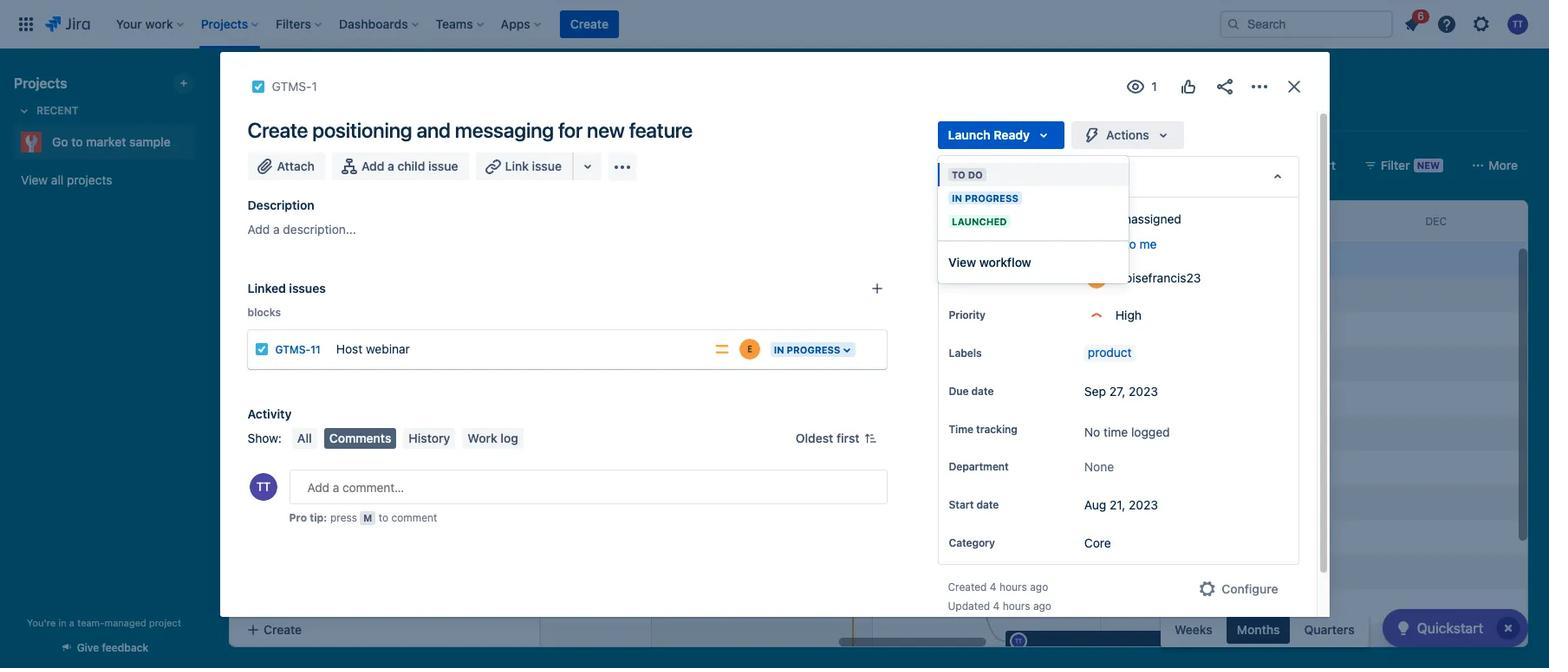 Task type: locate. For each thing, give the bounding box(es) containing it.
product inside button
[[379, 530, 423, 545]]

a inside button
[[388, 159, 394, 173]]

4 right the updated
[[993, 600, 1000, 613]]

0 vertical spatial a
[[388, 159, 394, 173]]

task image for gtms-2
[[250, 288, 264, 302]]

a left child
[[388, 159, 394, 173]]

launch down the settings
[[948, 127, 991, 142]]

0 vertical spatial feedback
[[496, 599, 548, 614]]

0 vertical spatial launch
[[948, 127, 991, 142]]

add
[[362, 159, 385, 173], [248, 222, 270, 237]]

gtms-12 link
[[271, 495, 324, 510]]

give feedback
[[77, 642, 149, 655]]

feature
[[333, 322, 375, 336]]

sep
[[1085, 384, 1106, 399]]

gtms- for 1
[[272, 79, 312, 94]]

0 horizontal spatial in
[[774, 344, 784, 355]]

sample up the calendar
[[386, 71, 453, 95]]

approvals
[[356, 287, 410, 302]]

4 right created
[[990, 581, 997, 594]]

1 vertical spatial market
[[86, 134, 126, 149]]

ago right created
[[1030, 581, 1049, 594]]

task image left gtms-12 link
[[250, 496, 264, 510]]

1 vertical spatial go
[[52, 134, 68, 149]]

0 horizontal spatial go to market sample
[[52, 134, 171, 149]]

go down recent
[[52, 134, 68, 149]]

menu bar inside create positioning and messaging for new feature dialog
[[289, 428, 527, 449]]

sep 27, 2023
[[1085, 384, 1159, 399]]

1 horizontal spatial and
[[417, 118, 451, 142]]

0 horizontal spatial launch
[[339, 634, 379, 649]]

and down release
[[380, 356, 401, 371]]

0 vertical spatial sample
[[386, 71, 453, 95]]

feedback right interviews
[[496, 599, 548, 614]]

add left child
[[362, 159, 385, 173]]

add people image
[[468, 155, 489, 176]]

1 horizontal spatial feedback
[[496, 599, 548, 614]]

market up view all projects link
[[86, 134, 126, 149]]

0 horizontal spatial 6
[[311, 356, 319, 371]]

link an issue image
[[870, 282, 884, 296]]

go
[[264, 71, 290, 95], [52, 134, 68, 149]]

tab list
[[219, 101, 1539, 132]]

1 vertical spatial product
[[379, 530, 423, 545]]

1 vertical spatial in
[[774, 344, 784, 355]]

pages link
[[599, 101, 641, 132]]

hours right the updated
[[1003, 600, 1031, 613]]

recent
[[36, 104, 79, 117]]

quickstart
[[1417, 621, 1484, 636]]

1 vertical spatial hours
[[1003, 600, 1031, 613]]

in progress right eloisefrancis23 icon
[[774, 344, 841, 355]]

1 vertical spatial and
[[380, 356, 401, 371]]

1 horizontal spatial positioning
[[430, 287, 492, 302]]

months
[[1237, 623, 1280, 637]]

launch inside dropdown button
[[948, 127, 991, 142]]

go to market sample up view all projects link
[[52, 134, 171, 149]]

1 vertical spatial 6
[[311, 356, 319, 371]]

0 vertical spatial 2023
[[1129, 384, 1159, 399]]

tab list containing timeline
[[219, 101, 1539, 132]]

1 horizontal spatial add
[[362, 159, 385, 173]]

1 vertical spatial add
[[248, 222, 270, 237]]

jira image
[[45, 14, 90, 35], [45, 14, 90, 35]]

copy link to issue image
[[314, 79, 328, 93]]

0 horizontal spatial issue
[[428, 159, 458, 173]]

1
[[312, 79, 317, 94]]

issue inside button
[[428, 159, 458, 173]]

1 horizontal spatial go
[[264, 71, 290, 95]]

1 horizontal spatial progress
[[965, 193, 1019, 204]]

positioning up copy
[[430, 287, 492, 302]]

1 vertical spatial feedback
[[102, 642, 149, 655]]

0 vertical spatial product
[[1088, 345, 1132, 360]]

market right 1
[[318, 71, 382, 95]]

1 vertical spatial progress
[[787, 344, 841, 355]]

publish
[[338, 495, 379, 510]]

6 inside create banner
[[1418, 10, 1425, 23]]

launch for launch ad campaign
[[339, 634, 379, 649]]

task image
[[251, 80, 265, 94], [250, 288, 264, 302], [250, 323, 264, 336], [250, 461, 264, 475], [250, 635, 264, 649]]

for right interviews
[[477, 599, 493, 614]]

2023 right '27,'
[[1129, 384, 1159, 399]]

task image
[[250, 357, 264, 371], [250, 427, 264, 441], [250, 496, 264, 510], [250, 600, 264, 614]]

blocks
[[248, 306, 281, 319]]

menu bar
[[289, 428, 527, 449]]

1 horizontal spatial a
[[273, 222, 280, 237]]

view inside view all projects link
[[21, 173, 48, 187]]

link
[[505, 159, 529, 173]]

show child issues image
[[229, 319, 250, 340]]

2 task image from the top
[[250, 427, 264, 441]]

0 vertical spatial add
[[362, 159, 385, 173]]

view up reporter
[[949, 255, 976, 270]]

conduct
[[338, 599, 386, 614]]

go up the summary
[[264, 71, 290, 95]]

product down comment
[[379, 530, 423, 545]]

0 horizontal spatial positioning
[[312, 118, 412, 142]]

logged
[[1132, 425, 1170, 440]]

task image down 'issue type: task' icon
[[250, 357, 264, 371]]

aug 21, 2023
[[1085, 498, 1159, 513]]

1 vertical spatial view
[[949, 255, 976, 270]]

details element
[[938, 156, 1299, 198]]

0 horizontal spatial add
[[248, 222, 270, 237]]

Search timeline text field
[[231, 153, 362, 178]]

list link
[[359, 101, 387, 132]]

1 issue from the left
[[428, 159, 458, 173]]

none
[[1085, 460, 1114, 475]]

launched
[[952, 216, 1007, 227]]

feature
[[629, 118, 693, 142]]

1 vertical spatial positioning
[[430, 287, 492, 302]]

task image for gtms-12
[[250, 496, 264, 510]]

in inside dropdown button
[[774, 344, 784, 355]]

0 horizontal spatial create button
[[236, 614, 533, 646]]

1 horizontal spatial 6
[[1418, 10, 1425, 23]]

task image left gtms-15 link
[[250, 600, 264, 614]]

1 horizontal spatial sample
[[386, 71, 453, 95]]

comment
[[391, 512, 437, 525]]

quarters
[[1305, 623, 1355, 637]]

date right start
[[977, 499, 999, 512]]

1 vertical spatial launch
[[339, 634, 379, 649]]

summary link
[[229, 101, 290, 132]]

task image down blocks
[[250, 323, 264, 336]]

for left 'new'
[[558, 118, 583, 142]]

0 vertical spatial 6
[[1418, 10, 1425, 23]]

view inside button
[[949, 255, 976, 270]]

2 horizontal spatial for
[[558, 118, 583, 142]]

oldest
[[796, 431, 834, 446]]

gtms-11
[[271, 460, 323, 475]]

and up eloisefrancis23 image
[[417, 118, 451, 142]]

guides
[[426, 530, 464, 545]]

0 vertical spatial for
[[558, 118, 583, 142]]

1 vertical spatial create button
[[236, 614, 533, 646]]

oct
[[976, 215, 998, 228]]

work
[[468, 431, 498, 446]]

go to market sample
[[264, 71, 453, 95], [52, 134, 171, 149]]

issue type: task image
[[255, 343, 268, 356]]

assignee
[[949, 212, 995, 225]]

1 vertical spatial for
[[407, 426, 422, 441]]

task image up the summary
[[251, 80, 265, 94]]

0 vertical spatial and
[[417, 118, 451, 142]]

1 vertical spatial date
[[977, 499, 999, 512]]

2 2023 from the top
[[1129, 498, 1159, 513]]

1 horizontal spatial product
[[1088, 345, 1132, 360]]

progress up oct
[[965, 193, 1019, 204]]

gtms- inside gtms-7 button
[[271, 391, 311, 406]]

2 vertical spatial a
[[69, 617, 75, 629]]

all button
[[292, 428, 317, 449]]

0 vertical spatial positioning
[[312, 118, 412, 142]]

2023 right 21,
[[1129, 498, 1159, 513]]

1 horizontal spatial in
[[952, 193, 963, 204]]

3 task image from the top
[[250, 496, 264, 510]]

Search field
[[1220, 10, 1393, 38]]

department
[[949, 461, 1009, 474]]

0 vertical spatial ago
[[1030, 581, 1049, 594]]

add down the description
[[248, 222, 270, 237]]

task image left gtms-16
[[250, 635, 264, 649]]

labels pin to top. only you can see pinned fields. image
[[985, 347, 999, 361]]

task image for gtms-10
[[250, 427, 264, 441]]

a right in on the bottom of page
[[69, 617, 75, 629]]

1 horizontal spatial view
[[949, 255, 976, 270]]

1 vertical spatial go to market sample
[[52, 134, 171, 149]]

for left website at the left bottom of the page
[[407, 426, 422, 441]]

1 horizontal spatial create button
[[560, 10, 619, 38]]

0 vertical spatial go
[[264, 71, 290, 95]]

0 vertical spatial in
[[952, 193, 963, 204]]

dismiss quickstart image
[[1495, 615, 1523, 643]]

view left the all
[[21, 173, 48, 187]]

docs
[[429, 495, 456, 510]]

you're
[[27, 617, 56, 629]]

0 horizontal spatial progress
[[787, 344, 841, 355]]

and inside dialog
[[417, 118, 451, 142]]

product link
[[1085, 345, 1136, 362]]

configure
[[1222, 582, 1279, 597]]

gtms- for 6
[[271, 356, 311, 371]]

issue right link
[[532, 159, 562, 173]]

view for view all projects
[[21, 173, 48, 187]]

ago right the updated
[[1034, 600, 1052, 613]]

primary element
[[10, 0, 1220, 49]]

feedback
[[496, 599, 548, 614], [102, 642, 149, 655]]

create inside primary element
[[570, 16, 609, 31]]

4 task image from the top
[[250, 600, 264, 614]]

gtms-15 link
[[271, 599, 324, 614]]

0 horizontal spatial in progress
[[774, 344, 841, 355]]

in down to
[[952, 193, 963, 204]]

gtms-10
[[271, 426, 325, 441]]

1 task image from the top
[[250, 357, 264, 371]]

hours right created
[[1000, 581, 1027, 594]]

show:
[[248, 431, 282, 446]]

2 horizontal spatial a
[[388, 159, 394, 173]]

0 vertical spatial in progress
[[952, 193, 1019, 204]]

create banner
[[0, 0, 1550, 49]]

0 horizontal spatial go
[[52, 134, 68, 149]]

board
[[308, 108, 342, 123]]

0 horizontal spatial view
[[21, 173, 48, 187]]

profile image of terry turtle image
[[249, 473, 277, 501]]

task image down activity
[[250, 427, 264, 441]]

attach
[[277, 159, 315, 173]]

in right eloisefrancis23 icon
[[774, 344, 784, 355]]

weeks button
[[1165, 617, 1223, 644]]

0 vertical spatial date
[[972, 385, 994, 398]]

1 vertical spatial sample
[[129, 134, 171, 149]]

in progress up oct
[[952, 193, 1019, 204]]

product up '27,'
[[1088, 345, 1132, 360]]

1 horizontal spatial issue
[[532, 159, 562, 173]]

menu bar containing all
[[289, 428, 527, 449]]

progress
[[965, 193, 1019, 204], [787, 344, 841, 355]]

linked issues
[[248, 281, 326, 296]]

gtms- for 15
[[271, 599, 311, 614]]

sample
[[386, 71, 453, 95], [129, 134, 171, 149]]

gtms-2
[[271, 287, 319, 302]]

task image for gtms-11
[[250, 461, 264, 475]]

quickstart button
[[1383, 610, 1529, 648]]

0 vertical spatial create button
[[560, 10, 619, 38]]

aug
[[1085, 498, 1107, 513]]

do
[[968, 169, 983, 180]]

issues
[[659, 108, 695, 123]]

work log
[[468, 431, 518, 446]]

3
[[311, 322, 319, 336]]

ago
[[1030, 581, 1049, 594], [1034, 600, 1052, 613]]

to left me
[[1125, 237, 1137, 251]]

messaging
[[455, 118, 554, 142]]

illustrations
[[338, 426, 403, 441]]

export button
[[1271, 152, 1347, 179]]

1 vertical spatial 2023
[[1129, 498, 1159, 513]]

new
[[587, 118, 625, 142]]

share image
[[1214, 76, 1235, 97]]

progress right eloisefrancis23 icon
[[787, 344, 841, 355]]

newest first image
[[863, 432, 877, 446]]

task image for gtms-16
[[250, 635, 264, 649]]

0 vertical spatial view
[[21, 173, 48, 187]]

on
[[413, 287, 427, 302]]

1 vertical spatial in progress
[[774, 344, 841, 355]]

gtms- for 16
[[271, 634, 311, 649]]

0 horizontal spatial product
[[379, 530, 423, 545]]

actions image
[[1249, 76, 1270, 97]]

time tracking pin to top. only you can see pinned fields. image
[[1021, 423, 1035, 437]]

give feedback button
[[49, 634, 159, 662]]

meeting
[[505, 356, 550, 371]]

add for add a child issue
[[362, 159, 385, 173]]

task image down show:
[[250, 461, 264, 475]]

add a child issue
[[362, 159, 458, 173]]

1 vertical spatial a
[[273, 222, 280, 237]]

activity
[[248, 407, 292, 421]]

project
[[149, 617, 181, 629]]

0 horizontal spatial feedback
[[102, 642, 149, 655]]

task image up blocks
[[250, 288, 264, 302]]

child
[[398, 159, 425, 173]]

1 vertical spatial ago
[[1034, 600, 1052, 613]]

date for due date
[[972, 385, 994, 398]]

collapse recent projects image
[[14, 101, 35, 121]]

2 vertical spatial for
[[477, 599, 493, 614]]

dec
[[1426, 215, 1447, 228]]

gtms-
[[272, 79, 312, 94], [271, 287, 311, 302], [271, 322, 311, 336], [271, 356, 311, 371], [271, 391, 311, 406], [271, 426, 311, 441], [271, 460, 311, 475], [271, 495, 311, 510], [271, 599, 311, 614], [271, 634, 311, 649]]

check image
[[1393, 618, 1414, 639]]

0 vertical spatial go to market sample
[[264, 71, 453, 95]]

2 issue from the left
[[532, 159, 562, 173]]

date for start date
[[977, 499, 999, 512]]

in progress inside in progress dropdown button
[[774, 344, 841, 355]]

and
[[417, 118, 451, 142], [380, 356, 401, 371], [472, 426, 493, 441]]

1 horizontal spatial market
[[318, 71, 382, 95]]

1 2023 from the top
[[1129, 384, 1159, 399]]

gtms- inside gtms-1 link
[[272, 79, 312, 94]]

0 vertical spatial progress
[[965, 193, 1019, 204]]

date left due date pin to top. only you can see pinned fields. icon
[[972, 385, 994, 398]]

reporter pin to top. only you can see pinned fields. image
[[997, 271, 1011, 284]]

to inside button
[[1125, 237, 1137, 251]]

2 horizontal spatial and
[[472, 426, 493, 441]]

created 4 hours ago updated 4 hours ago
[[948, 581, 1052, 613]]

launch left ad
[[339, 634, 379, 649]]

go to market sample up list
[[264, 71, 453, 95]]

positioning up add a child issue button
[[312, 118, 412, 142]]

0 horizontal spatial for
[[407, 426, 422, 441]]

10
[[311, 426, 325, 441]]

description...
[[283, 222, 356, 237]]

get approvals on positioning
[[332, 287, 492, 302]]

and left log
[[472, 426, 493, 441]]

release
[[379, 322, 419, 336]]

priority
[[949, 309, 986, 322]]

gtms-7
[[271, 391, 318, 406]]

issue right child
[[428, 159, 458, 173]]

sample up view all projects link
[[129, 134, 171, 149]]

a down the description
[[273, 222, 280, 237]]

export
[[1299, 158, 1336, 173]]

first
[[837, 431, 860, 446]]

1 horizontal spatial launch
[[948, 127, 991, 142]]

unassigned
[[1116, 211, 1182, 226]]

0 vertical spatial 4
[[990, 581, 997, 594]]

due date pin to top. only you can see pinned fields. image
[[998, 385, 1011, 399]]

feedback down managed
[[102, 642, 149, 655]]

product
[[1088, 345, 1132, 360], [379, 530, 423, 545]]

1 horizontal spatial go to market sample
[[264, 71, 453, 95]]

add inside button
[[362, 159, 385, 173]]



Task type: vqa. For each thing, say whether or not it's contained in the screenshot.


Task type: describe. For each thing, give the bounding box(es) containing it.
gtms-16
[[271, 634, 325, 649]]

core
[[1085, 536, 1111, 551]]

product and marketing kickoff meeting
[[333, 356, 550, 371]]

time tracking
[[949, 423, 1018, 436]]

for inside dialog
[[558, 118, 583, 142]]

gtms- for 10
[[271, 426, 311, 441]]

history
[[409, 431, 450, 446]]

27,
[[1110, 384, 1126, 399]]

pro
[[289, 512, 307, 525]]

gtms- for 11
[[271, 460, 311, 475]]

link web pages and more image
[[578, 156, 598, 177]]

press
[[330, 512, 357, 525]]

reporter
[[949, 271, 993, 284]]

link issue button
[[476, 153, 574, 180]]

gtms- for 3
[[271, 322, 311, 336]]

host
[[336, 460, 363, 475]]

task image for gtms-3
[[250, 323, 264, 336]]

timeline
[[477, 108, 525, 123]]

you're in a team-managed project
[[27, 617, 181, 629]]

settings
[[920, 108, 967, 123]]

gtms- for 7
[[271, 391, 311, 406]]

calendar
[[404, 108, 456, 123]]

issues
[[289, 281, 326, 296]]

campaign
[[400, 634, 455, 649]]

assign to me button
[[1085, 236, 1281, 253]]

create inside dialog
[[248, 118, 308, 142]]

2 vertical spatial and
[[472, 426, 493, 441]]

2023 for aug 21, 2023
[[1129, 498, 1159, 513]]

details
[[949, 169, 989, 184]]

forms
[[546, 108, 582, 123]]

view workflow
[[949, 255, 1032, 270]]

projects
[[67, 173, 112, 187]]

go to market sample inside go to market sample link
[[52, 134, 171, 149]]

vote options: no one has voted for this issue yet. image
[[1178, 76, 1199, 97]]

summary
[[232, 108, 287, 123]]

create positioning and messaging for new feature
[[248, 118, 693, 142]]

1 vertical spatial 4
[[993, 600, 1000, 613]]

0 vertical spatial market
[[318, 71, 382, 95]]

launch ready
[[948, 127, 1030, 142]]

app
[[537, 426, 558, 441]]

months button
[[1227, 617, 1291, 644]]

1 horizontal spatial for
[[477, 599, 493, 614]]

view workflow button
[[938, 242, 1129, 284]]

gtms-16 link
[[271, 634, 325, 649]]

eloisefrancis23 image
[[430, 152, 458, 179]]

0 horizontal spatial market
[[86, 134, 126, 149]]

board link
[[304, 101, 345, 132]]

assign to me
[[1085, 237, 1157, 251]]

copy
[[455, 322, 482, 336]]

labels
[[949, 347, 982, 360]]

create positioning and messaging for new feature dialog
[[220, 52, 1330, 663]]

projects
[[14, 75, 67, 91]]

actions button
[[1072, 121, 1184, 149]]

issues link
[[655, 101, 699, 132]]

today button
[[1130, 152, 1186, 179]]

progress inside dropdown button
[[787, 344, 841, 355]]

1 horizontal spatial in progress
[[952, 193, 1019, 204]]

2
[[311, 287, 319, 302]]

actions
[[1107, 127, 1150, 142]]

add a child issue button
[[332, 153, 469, 180]]

history button
[[404, 428, 456, 449]]

Add a comment… field
[[289, 470, 888, 505]]

start date
[[949, 499, 999, 512]]

add app image
[[612, 157, 633, 177]]

gtms-6 link
[[271, 356, 319, 371]]

today
[[1141, 158, 1175, 173]]

comments
[[329, 431, 391, 446]]

issue inside button
[[532, 159, 562, 173]]

all
[[51, 173, 64, 187]]

no
[[1085, 425, 1101, 440]]

project settings link
[[873, 101, 970, 132]]

gtms-10 link
[[271, 426, 325, 441]]

to do
[[952, 169, 983, 180]]

project settings
[[876, 108, 967, 123]]

feedback inside button
[[102, 642, 149, 655]]

launch for launch ready
[[948, 127, 991, 142]]

team-
[[77, 617, 104, 629]]

0 horizontal spatial and
[[380, 356, 401, 371]]

0 horizontal spatial a
[[69, 617, 75, 629]]

11
[[311, 460, 323, 475]]

eloisefrancis23 image
[[739, 339, 760, 360]]

gtms- for 12
[[271, 495, 311, 510]]

task image for gtms-6
[[250, 357, 264, 371]]

gtms-2 link
[[271, 287, 319, 302]]

high
[[1116, 308, 1142, 323]]

workflow
[[980, 255, 1032, 270]]

weeks
[[1175, 623, 1213, 637]]

assign
[[1085, 237, 1122, 251]]

16
[[311, 634, 325, 649]]

12
[[311, 495, 324, 510]]

a for child
[[388, 159, 394, 173]]

no time logged
[[1085, 425, 1170, 440]]

oldest first button
[[785, 428, 888, 449]]

close image
[[1284, 76, 1305, 97]]

product inside create positioning and messaging for new feature dialog
[[1088, 345, 1132, 360]]

get
[[332, 287, 352, 302]]

list
[[363, 108, 383, 123]]

link issue
[[505, 159, 562, 173]]

gtms-15
[[271, 599, 324, 614]]

to left copy link to issue image
[[295, 71, 313, 95]]

support
[[382, 495, 426, 510]]

terry turtle image
[[408, 152, 435, 179]]

search image
[[1227, 17, 1241, 31]]

gtms- for 2
[[271, 287, 311, 302]]

view for view workflow
[[949, 255, 976, 270]]

website
[[425, 426, 469, 441]]

2023 for sep 27, 2023
[[1129, 384, 1159, 399]]

priority: medium image
[[713, 341, 731, 358]]

project
[[876, 108, 917, 123]]

all
[[297, 431, 312, 446]]

user
[[389, 599, 414, 614]]

create button inside primary element
[[560, 10, 619, 38]]

to down recent
[[71, 134, 83, 149]]

launch ready button
[[938, 121, 1065, 149]]

add for add a description...
[[248, 222, 270, 237]]

to right m
[[379, 512, 389, 525]]

0 horizontal spatial sample
[[129, 134, 171, 149]]

forms link
[[542, 101, 585, 132]]

task image for gtms-15
[[250, 600, 264, 614]]

a for description...
[[273, 222, 280, 237]]

marketing
[[405, 356, 460, 371]]

0 vertical spatial hours
[[1000, 581, 1027, 594]]

webinar
[[366, 460, 410, 475]]

category
[[949, 537, 995, 550]]

launch ad campaign
[[339, 634, 455, 649]]

positioning inside dialog
[[312, 118, 412, 142]]

kickoff
[[464, 356, 501, 371]]

comments button
[[324, 428, 397, 449]]

in progress button
[[769, 341, 857, 359]]



